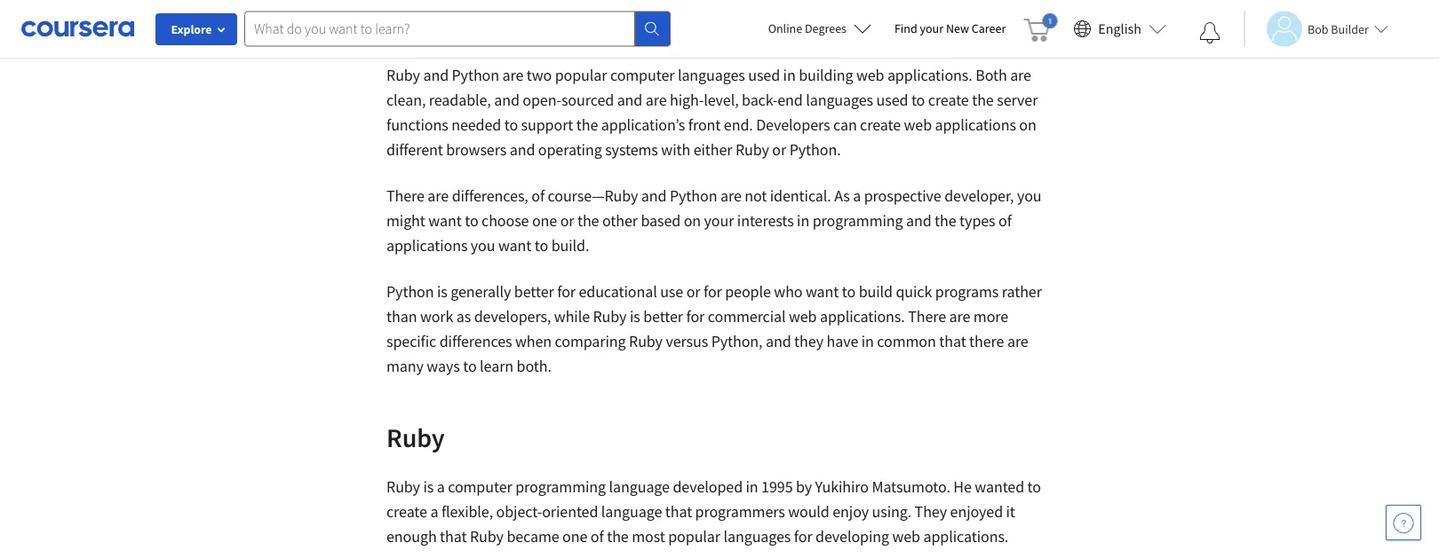 Task type: vqa. For each thing, say whether or not it's contained in the screenshot.
second 10
no



Task type: locate. For each thing, give the bounding box(es) containing it.
is for as
[[437, 282, 448, 302]]

in down identical.
[[797, 211, 809, 231]]

or right use
[[686, 282, 700, 302]]

yukihiro
[[815, 478, 869, 497]]

on inside there are differences, of course—ruby and python are not identical. as a prospective developer, you might want to choose one or the other based on your interests in programming and the types of applications you want to build.
[[684, 211, 701, 231]]

and left they
[[766, 332, 791, 352]]

1 horizontal spatial applications
[[935, 115, 1016, 135]]

0 horizontal spatial computer
[[448, 478, 512, 497]]

languages up level,
[[678, 65, 745, 85]]

not
[[745, 186, 767, 206]]

2 horizontal spatial python
[[670, 186, 717, 206]]

versus
[[666, 332, 708, 352]]

needed
[[451, 115, 501, 135]]

is up work
[[437, 282, 448, 302]]

for left "people" on the bottom of the page
[[704, 282, 722, 302]]

1 horizontal spatial that
[[665, 502, 692, 522]]

0 vertical spatial used
[[748, 65, 780, 85]]

applications. inside ruby and python are two popular computer languages used in building web applications. both are clean, readable, and open-sourced and are high-level, back-end languages used to create the server functions needed to support the application's front end. developers can create web applications on different browsers and operating systems with either ruby or python.
[[887, 65, 972, 85]]

comparing
[[555, 332, 626, 352]]

ruby and python are two popular computer languages used in building web applications. both are clean, readable, and open-sourced and are high-level, back-end languages used to create the server functions needed to support the application's front end. developers can create web applications on different browsers and operating systems with either ruby or python.
[[386, 65, 1038, 160]]

find
[[895, 20, 917, 36]]

that down developed at bottom
[[665, 502, 692, 522]]

2 vertical spatial create
[[386, 502, 427, 522]]

to right wanted
[[1027, 478, 1041, 497]]

0 horizontal spatial programming
[[515, 478, 606, 497]]

0 vertical spatial one
[[532, 211, 557, 231]]

sourced
[[561, 90, 614, 110]]

to left the build.
[[535, 236, 548, 256]]

1 vertical spatial used
[[876, 90, 908, 110]]

of right differences,
[[531, 186, 545, 206]]

python up the than on the left
[[386, 282, 434, 302]]

shopping cart: 1 item image
[[1024, 13, 1057, 42]]

ways
[[427, 357, 460, 377]]

create up enough
[[386, 502, 427, 522]]

0 vertical spatial of
[[531, 186, 545, 206]]

want down "choose"
[[498, 236, 532, 256]]

1 horizontal spatial used
[[876, 90, 908, 110]]

1 vertical spatial there
[[908, 307, 946, 327]]

web down using.
[[892, 527, 920, 547]]

applications. down find your new career link on the top right of page
[[887, 65, 972, 85]]

programming inside there are differences, of course—ruby and python are not identical. as a prospective developer, you might want to choose one or the other based on your interests in programming and the types of applications you want to build.
[[813, 211, 903, 231]]

are up application's
[[646, 90, 667, 110]]

0 vertical spatial language
[[609, 478, 670, 497]]

in inside ruby and python are two popular computer languages used in building web applications. both are clean, readable, and open-sourced and are high-level, back-end languages used to create the server functions needed to support the application's front end. developers can create web applications on different browsers and operating systems with either ruby or python.
[[783, 65, 796, 85]]

applications.
[[887, 65, 972, 85], [820, 307, 905, 327], [923, 527, 1008, 547]]

1 vertical spatial applications.
[[820, 307, 905, 327]]

1 horizontal spatial one
[[562, 527, 588, 547]]

of right types in the right top of the page
[[999, 211, 1012, 231]]

back-
[[742, 90, 778, 110]]

english
[[1098, 20, 1142, 38]]

online degrees
[[768, 20, 847, 36]]

for up while
[[557, 282, 576, 302]]

server
[[997, 90, 1038, 110]]

who
[[774, 282, 803, 302]]

programming up oriented
[[515, 478, 606, 497]]

applications inside there are differences, of course—ruby and python are not identical. as a prospective developer, you might want to choose one or the other based on your interests in programming and the types of applications you want to build.
[[386, 236, 468, 256]]

ruby
[[386, 65, 420, 85], [736, 140, 769, 160], [593, 307, 627, 327], [629, 332, 663, 352], [386, 421, 445, 454], [386, 478, 420, 497], [470, 527, 504, 547]]

1 horizontal spatial on
[[1019, 115, 1037, 135]]

or inside python is generally better for educational use or for people who want to build quick programs rather than work as developers, while ruby is better for commercial web applications. there are more specific differences when comparing ruby versus python, and they have in common that there are many ways to learn both.
[[686, 282, 700, 302]]

0 horizontal spatial or
[[560, 211, 574, 231]]

identical.
[[770, 186, 831, 206]]

programming inside 'ruby is a computer programming language developed in 1995 by yukihiro matsumoto. he wanted to create a flexible, object-oriented language that programmers would enjoy using. they enjoyed it enough that ruby became one of the most popular languages for developing web applications.'
[[515, 478, 606, 497]]

to inside 'ruby is a computer programming language developed in 1995 by yukihiro matsumoto. he wanted to create a flexible, object-oriented language that programmers would enjoy using. they enjoyed it enough that ruby became one of the most popular languages for developing web applications.'
[[1027, 478, 1041, 497]]

0 horizontal spatial there
[[386, 186, 425, 206]]

explore
[[171, 21, 212, 37]]

better up developers,
[[514, 282, 554, 302]]

and
[[423, 65, 449, 85], [494, 90, 520, 110], [617, 90, 643, 110], [510, 140, 535, 160], [641, 186, 667, 206], [906, 211, 932, 231], [766, 332, 791, 352]]

applications down server at the top of page
[[935, 115, 1016, 135]]

enjoy
[[833, 502, 869, 522]]

languages up can
[[806, 90, 873, 110]]

popular
[[555, 65, 607, 85], [668, 527, 720, 547]]

applications. down build at bottom
[[820, 307, 905, 327]]

in right have
[[861, 332, 874, 352]]

as
[[456, 307, 471, 327]]

one up the build.
[[532, 211, 557, 231]]

there inside python is generally better for educational use or for people who want to build quick programs rather than work as developers, while ruby is better for commercial web applications. there are more specific differences when comparing ruby versus python, and they have in common that there are many ways to learn both.
[[908, 307, 946, 327]]

help center image
[[1393, 513, 1414, 534]]

0 vertical spatial there
[[386, 186, 425, 206]]

for down would
[[794, 527, 812, 547]]

2 vertical spatial languages
[[724, 527, 791, 547]]

are left two
[[502, 65, 523, 85]]

developing
[[816, 527, 889, 547]]

1 horizontal spatial of
[[591, 527, 604, 547]]

create right can
[[860, 115, 901, 135]]

2 vertical spatial python
[[386, 282, 434, 302]]

better down use
[[643, 307, 683, 327]]

end
[[778, 90, 803, 110]]

on
[[1019, 115, 1037, 135], [684, 211, 701, 231]]

1 horizontal spatial you
[[1017, 186, 1042, 206]]

1 horizontal spatial your
[[920, 20, 944, 36]]

programming
[[813, 211, 903, 231], [515, 478, 606, 497]]

python up readable,
[[452, 65, 499, 85]]

or
[[772, 140, 786, 160], [560, 211, 574, 231], [686, 282, 700, 302]]

0 horizontal spatial want
[[428, 211, 462, 231]]

you down "choose"
[[471, 236, 495, 256]]

there down quick
[[908, 307, 946, 327]]

2 vertical spatial want
[[806, 282, 839, 302]]

0 vertical spatial a
[[853, 186, 861, 206]]

became
[[507, 527, 559, 547]]

create left server at the top of page
[[928, 90, 969, 110]]

want right might
[[428, 211, 462, 231]]

python inside ruby and python are two popular computer languages used in building web applications. both are clean, readable, and open-sourced and are high-level, back-end languages used to create the server functions needed to support the application's front end. developers can create web applications on different browsers and operating systems with either ruby or python.
[[452, 65, 499, 85]]

there inside there are differences, of course—ruby and python are not identical. as a prospective developer, you might want to choose one or the other based on your interests in programming and the types of applications you want to build.
[[386, 186, 425, 206]]

used down find at the right
[[876, 90, 908, 110]]

applications down might
[[386, 236, 468, 256]]

in up 'end'
[[783, 65, 796, 85]]

build
[[859, 282, 893, 302]]

2 vertical spatial applications.
[[923, 527, 1008, 547]]

1 vertical spatial python
[[670, 186, 717, 206]]

1 horizontal spatial programming
[[813, 211, 903, 231]]

that
[[939, 332, 966, 352], [665, 502, 692, 522], [440, 527, 467, 547]]

languages
[[678, 65, 745, 85], [806, 90, 873, 110], [724, 527, 791, 547]]

is inside 'ruby is a computer programming language developed in 1995 by yukihiro matsumoto. he wanted to create a flexible, object-oriented language that programmers would enjoy using. they enjoyed it enough that ruby became one of the most popular languages for developing web applications.'
[[423, 478, 434, 497]]

0 vertical spatial better
[[514, 282, 554, 302]]

that left there
[[939, 332, 966, 352]]

ruby down flexible,
[[470, 527, 504, 547]]

to
[[911, 90, 925, 110], [504, 115, 518, 135], [465, 211, 478, 231], [535, 236, 548, 256], [842, 282, 856, 302], [463, 357, 477, 377], [1027, 478, 1041, 497]]

web up they
[[789, 307, 817, 327]]

you right developer,
[[1017, 186, 1042, 206]]

programming down as
[[813, 211, 903, 231]]

0 vertical spatial computer
[[610, 65, 675, 85]]

computer
[[610, 65, 675, 85], [448, 478, 512, 497]]

one inside there are differences, of course—ruby and python are not identical. as a prospective developer, you might want to choose one or the other based on your interests in programming and the types of applications you want to build.
[[532, 211, 557, 231]]

want right who
[[806, 282, 839, 302]]

career
[[972, 20, 1006, 36]]

1 vertical spatial your
[[704, 211, 734, 231]]

is up enough
[[423, 478, 434, 497]]

open-
[[523, 90, 561, 110]]

a inside there are differences, of course—ruby and python are not identical. as a prospective developer, you might want to choose one or the other based on your interests in programming and the types of applications you want to build.
[[853, 186, 861, 206]]

ruby down many
[[386, 421, 445, 454]]

0 vertical spatial is
[[437, 282, 448, 302]]

course—ruby
[[548, 186, 638, 206]]

on right based
[[684, 211, 701, 231]]

you
[[1017, 186, 1042, 206], [471, 236, 495, 256]]

of down oriented
[[591, 527, 604, 547]]

popular right most on the bottom of the page
[[668, 527, 720, 547]]

the inside 'ruby is a computer programming language developed in 1995 by yukihiro matsumoto. he wanted to create a flexible, object-oriented language that programmers would enjoy using. they enjoyed it enough that ruby became one of the most popular languages for developing web applications.'
[[607, 527, 629, 547]]

computer up flexible,
[[448, 478, 512, 497]]

0 vertical spatial applications
[[935, 115, 1016, 135]]

1 vertical spatial want
[[498, 236, 532, 256]]

1 vertical spatial is
[[630, 307, 640, 327]]

0 horizontal spatial popular
[[555, 65, 607, 85]]

0 horizontal spatial create
[[386, 502, 427, 522]]

0 vertical spatial programming
[[813, 211, 903, 231]]

the left most on the bottom of the page
[[607, 527, 629, 547]]

your right find at the right
[[920, 20, 944, 36]]

a up flexible,
[[437, 478, 445, 497]]

most
[[632, 527, 665, 547]]

python
[[452, 65, 499, 85], [670, 186, 717, 206], [386, 282, 434, 302]]

are
[[502, 65, 523, 85], [1010, 65, 1031, 85], [646, 90, 667, 110], [428, 186, 449, 206], [720, 186, 742, 206], [949, 307, 970, 327], [1007, 332, 1028, 352]]

0 vertical spatial popular
[[555, 65, 607, 85]]

bob builder button
[[1244, 11, 1388, 47]]

a right as
[[853, 186, 861, 206]]

0 vertical spatial that
[[939, 332, 966, 352]]

2 vertical spatial or
[[686, 282, 700, 302]]

in inside 'ruby is a computer programming language developed in 1995 by yukihiro matsumoto. he wanted to create a flexible, object-oriented language that programmers would enjoy using. they enjoyed it enough that ruby became one of the most popular languages for developing web applications.'
[[746, 478, 758, 497]]

0 horizontal spatial one
[[532, 211, 557, 231]]

2 vertical spatial of
[[591, 527, 604, 547]]

they
[[915, 502, 947, 522]]

language
[[609, 478, 670, 497], [601, 502, 662, 522]]

popular inside ruby and python are two popular computer languages used in building web applications. both are clean, readable, and open-sourced and are high-level, back-end languages used to create the server functions needed to support the application's front end. developers can create web applications on different browsers and operating systems with either ruby or python.
[[555, 65, 607, 85]]

and up based
[[641, 186, 667, 206]]

1 horizontal spatial is
[[437, 282, 448, 302]]

0 vertical spatial or
[[772, 140, 786, 160]]

on down server at the top of page
[[1019, 115, 1037, 135]]

applications. down enjoyed
[[923, 527, 1008, 547]]

None search field
[[244, 11, 671, 47]]

2 horizontal spatial create
[[928, 90, 969, 110]]

of
[[531, 186, 545, 206], [999, 211, 1012, 231], [591, 527, 604, 547]]

or up the build.
[[560, 211, 574, 231]]

one down oriented
[[562, 527, 588, 547]]

your left interests
[[704, 211, 734, 231]]

0 vertical spatial python
[[452, 65, 499, 85]]

0 vertical spatial applications.
[[887, 65, 972, 85]]

front
[[688, 115, 721, 135]]

1 vertical spatial create
[[860, 115, 901, 135]]

differences
[[439, 332, 512, 352]]

programs
[[935, 282, 999, 302]]

1 vertical spatial on
[[684, 211, 701, 231]]

to down differences,
[[465, 211, 478, 231]]

he
[[954, 478, 972, 497]]

popular up sourced
[[555, 65, 607, 85]]

2 vertical spatial is
[[423, 478, 434, 497]]

1 vertical spatial language
[[601, 502, 662, 522]]

python.
[[789, 140, 841, 160]]

python up based
[[670, 186, 717, 206]]

by
[[796, 478, 812, 497]]

1 horizontal spatial create
[[860, 115, 901, 135]]

or down developers on the right of the page
[[772, 140, 786, 160]]

building
[[799, 65, 853, 85]]

2 horizontal spatial or
[[772, 140, 786, 160]]

0 horizontal spatial on
[[684, 211, 701, 231]]

ruby is a computer programming language developed in 1995 by yukihiro matsumoto. he wanted to create a flexible, object-oriented language that programmers would enjoy using. they enjoyed it enough that ruby became one of the most popular languages for developing web applications.
[[386, 478, 1041, 547]]

enjoyed
[[950, 502, 1003, 522]]

0 horizontal spatial of
[[531, 186, 545, 206]]

better
[[514, 282, 554, 302], [643, 307, 683, 327]]

and up application's
[[617, 90, 643, 110]]

for up versus
[[686, 307, 705, 327]]

1 vertical spatial you
[[471, 236, 495, 256]]

0 vertical spatial you
[[1017, 186, 1042, 206]]

ruby down "educational"
[[593, 307, 627, 327]]

specific
[[386, 332, 436, 352]]

1 horizontal spatial python
[[452, 65, 499, 85]]

computer inside 'ruby is a computer programming language developed in 1995 by yukihiro matsumoto. he wanted to create a flexible, object-oriented language that programmers would enjoy using. they enjoyed it enough that ruby became one of the most popular languages for developing web applications.'
[[448, 478, 512, 497]]

1 vertical spatial applications
[[386, 236, 468, 256]]

1 horizontal spatial popular
[[668, 527, 720, 547]]

there up might
[[386, 186, 425, 206]]

2 horizontal spatial of
[[999, 211, 1012, 231]]

a left flexible,
[[430, 502, 438, 522]]

0 horizontal spatial is
[[423, 478, 434, 497]]

different
[[386, 140, 443, 160]]

and left the open-
[[494, 90, 520, 110]]

there
[[386, 186, 425, 206], [908, 307, 946, 327]]

1 horizontal spatial want
[[498, 236, 532, 256]]

interests
[[737, 211, 794, 231]]

0 horizontal spatial that
[[440, 527, 467, 547]]

0 vertical spatial create
[[928, 90, 969, 110]]

of inside 'ruby is a computer programming language developed in 1995 by yukihiro matsumoto. he wanted to create a flexible, object-oriented language that programmers would enjoy using. they enjoyed it enough that ruby became one of the most popular languages for developing web applications.'
[[591, 527, 604, 547]]

2 horizontal spatial want
[[806, 282, 839, 302]]

and down the prospective
[[906, 211, 932, 231]]

a
[[853, 186, 861, 206], [437, 478, 445, 497], [430, 502, 438, 522]]

english button
[[1066, 0, 1174, 58]]

0 vertical spatial on
[[1019, 115, 1037, 135]]

is down "educational"
[[630, 307, 640, 327]]

in left the 1995
[[746, 478, 758, 497]]

languages down programmers
[[724, 527, 791, 547]]

0 horizontal spatial you
[[471, 236, 495, 256]]

1 vertical spatial programming
[[515, 478, 606, 497]]

other
[[602, 211, 638, 231]]

1 horizontal spatial there
[[908, 307, 946, 327]]

0 horizontal spatial python
[[386, 282, 434, 302]]

1 vertical spatial or
[[560, 211, 574, 231]]

programmers
[[695, 502, 785, 522]]

or inside there are differences, of course—ruby and python are not identical. as a prospective developer, you might want to choose one or the other based on your interests in programming and the types of applications you want to build.
[[560, 211, 574, 231]]

in inside there are differences, of course—ruby and python are not identical. as a prospective developer, you might want to choose one or the other based on your interests in programming and the types of applications you want to build.
[[797, 211, 809, 231]]

python,
[[711, 332, 763, 352]]

1 vertical spatial computer
[[448, 478, 512, 497]]

0 horizontal spatial applications
[[386, 236, 468, 256]]

computer up application's
[[610, 65, 675, 85]]

python inside python is generally better for educational use or for people who want to build quick programs rather than work as developers, while ruby is better for commercial web applications. there are more specific differences when comparing ruby versus python, and they have in common that there are many ways to learn both.
[[386, 282, 434, 302]]

and inside python is generally better for educational use or for people who want to build quick programs rather than work as developers, while ruby is better for commercial web applications. there are more specific differences when comparing ruby versus python, and they have in common that there are many ways to learn both.
[[766, 332, 791, 352]]

applications
[[935, 115, 1016, 135], [386, 236, 468, 256]]

used
[[748, 65, 780, 85], [876, 90, 908, 110]]

1 vertical spatial one
[[562, 527, 588, 547]]

1 vertical spatial popular
[[668, 527, 720, 547]]

web inside python is generally better for educational use or for people who want to build quick programs rather than work as developers, while ruby is better for commercial web applications. there are more specific differences when comparing ruby versus python, and they have in common that there are many ways to learn both.
[[789, 307, 817, 327]]

0 horizontal spatial your
[[704, 211, 734, 231]]

1 vertical spatial of
[[999, 211, 1012, 231]]

used up back-
[[748, 65, 780, 85]]

1 vertical spatial that
[[665, 502, 692, 522]]

1 horizontal spatial computer
[[610, 65, 675, 85]]

1 horizontal spatial or
[[686, 282, 700, 302]]

that down flexible,
[[440, 527, 467, 547]]

operating
[[538, 140, 602, 160]]

1 vertical spatial better
[[643, 307, 683, 327]]

quick
[[896, 282, 932, 302]]

than
[[386, 307, 417, 327]]

2 horizontal spatial that
[[939, 332, 966, 352]]



Task type: describe. For each thing, give the bounding box(es) containing it.
based
[[641, 211, 681, 231]]

online degrees button
[[754, 9, 886, 48]]

are up server at the top of page
[[1010, 65, 1031, 85]]

end.
[[724, 115, 753, 135]]

oriented
[[542, 502, 598, 522]]

while
[[554, 307, 590, 327]]

are right there
[[1007, 332, 1028, 352]]

is for oriented
[[423, 478, 434, 497]]

applications inside ruby and python are two popular computer languages used in building web applications. both are clean, readable, and open-sourced and are high-level, back-end languages used to create the server functions needed to support the application's front end. developers can create web applications on different browsers and operating systems with either ruby or python.
[[935, 115, 1016, 135]]

ruby up 'clean,' at the left of page
[[386, 65, 420, 85]]

new
[[946, 20, 969, 36]]

enough
[[386, 527, 437, 547]]

bob builder
[[1308, 21, 1369, 37]]

to down differences
[[463, 357, 477, 377]]

functions
[[386, 115, 448, 135]]

web up the prospective
[[904, 115, 932, 135]]

python inside there are differences, of course—ruby and python are not identical. as a prospective developer, you might want to choose one or the other based on your interests in programming and the types of applications you want to build.
[[670, 186, 717, 206]]

0 vertical spatial your
[[920, 20, 944, 36]]

web right building
[[856, 65, 884, 85]]

find your new career link
[[886, 18, 1015, 40]]

rather
[[1002, 282, 1042, 302]]

build.
[[551, 236, 589, 256]]

have
[[827, 332, 858, 352]]

clean,
[[386, 90, 426, 110]]

browsers
[[446, 140, 507, 160]]

What do you want to learn? text field
[[244, 11, 635, 47]]

your inside there are differences, of course—ruby and python are not identical. as a prospective developer, you might want to choose one or the other based on your interests in programming and the types of applications you want to build.
[[704, 211, 734, 231]]

to down find at the right
[[911, 90, 925, 110]]

as
[[834, 186, 850, 206]]

to right needed
[[504, 115, 518, 135]]

one inside 'ruby is a computer programming language developed in 1995 by yukihiro matsumoto. he wanted to create a flexible, object-oriented language that programmers would enjoy using. they enjoyed it enough that ruby became one of the most popular languages for developing web applications.'
[[562, 527, 588, 547]]

systems
[[605, 140, 658, 160]]

0 horizontal spatial used
[[748, 65, 780, 85]]

both.
[[517, 357, 552, 377]]

support
[[521, 115, 573, 135]]

matsumoto.
[[872, 478, 950, 497]]

level,
[[704, 90, 739, 110]]

online
[[768, 20, 802, 36]]

they
[[794, 332, 824, 352]]

application's
[[601, 115, 685, 135]]

are down the 'programs'
[[949, 307, 970, 327]]

either
[[694, 140, 732, 160]]

[featured image] a programmer working on a project image
[[386, 0, 1053, 20]]

to left build at bottom
[[842, 282, 856, 302]]

1 vertical spatial a
[[437, 478, 445, 497]]

for inside 'ruby is a computer programming language developed in 1995 by yukihiro matsumoto. he wanted to create a flexible, object-oriented language that programmers would enjoy using. they enjoyed it enough that ruby became one of the most popular languages for developing web applications.'
[[794, 527, 812, 547]]

both
[[976, 65, 1007, 85]]

are left not
[[720, 186, 742, 206]]

want inside python is generally better for educational use or for people who want to build quick programs rather than work as developers, while ruby is better for commercial web applications. there are more specific differences when comparing ruby versus python, and they have in common that there are many ways to learn both.
[[806, 282, 839, 302]]

use
[[660, 282, 683, 302]]

differences,
[[452, 186, 528, 206]]

or inside ruby and python are two popular computer languages used in building web applications. both are clean, readable, and open-sourced and are high-level, back-end languages used to create the server functions needed to support the application's front end. developers can create web applications on different browsers and operating systems with either ruby or python.
[[772, 140, 786, 160]]

would
[[788, 502, 830, 522]]

readable,
[[429, 90, 491, 110]]

python is generally better for educational use or for people who want to build quick programs rather than work as developers, while ruby is better for commercial web applications. there are more specific differences when comparing ruby versus python, and they have in common that there are many ways to learn both.
[[386, 282, 1042, 377]]

people
[[725, 282, 771, 302]]

1 horizontal spatial better
[[643, 307, 683, 327]]

1 vertical spatial languages
[[806, 90, 873, 110]]

0 horizontal spatial better
[[514, 282, 554, 302]]

there are differences, of course—ruby and python are not identical. as a prospective developer, you might want to choose one or the other based on your interests in programming and the types of applications you want to build.
[[386, 186, 1042, 256]]

bob
[[1308, 21, 1329, 37]]

2 horizontal spatial is
[[630, 307, 640, 327]]

0 vertical spatial languages
[[678, 65, 745, 85]]

developer,
[[944, 186, 1014, 206]]

educational
[[579, 282, 657, 302]]

two
[[527, 65, 552, 85]]

common
[[877, 332, 936, 352]]

the down sourced
[[576, 115, 598, 135]]

2 vertical spatial a
[[430, 502, 438, 522]]

when
[[515, 332, 552, 352]]

developers
[[756, 115, 830, 135]]

the left types in the right top of the page
[[935, 211, 956, 231]]

with
[[661, 140, 690, 160]]

applications. inside 'ruby is a computer programming language developed in 1995 by yukihiro matsumoto. he wanted to create a flexible, object-oriented language that programmers would enjoy using. they enjoyed it enough that ruby became one of the most popular languages for developing web applications.'
[[923, 527, 1008, 547]]

the down course—ruby
[[577, 211, 599, 231]]

wanted
[[975, 478, 1024, 497]]

choose
[[482, 211, 529, 231]]

find your new career
[[895, 20, 1006, 36]]

the down both
[[972, 90, 994, 110]]

in inside python is generally better for educational use or for people who want to build quick programs rather than work as developers, while ruby is better for commercial web applications. there are more specific differences when comparing ruby versus python, and they have in common that there are many ways to learn both.
[[861, 332, 874, 352]]

object-
[[496, 502, 542, 522]]

explore button
[[155, 13, 237, 45]]

work
[[420, 307, 453, 327]]

commercial
[[708, 307, 786, 327]]

types
[[960, 211, 995, 231]]

popular inside 'ruby is a computer programming language developed in 1995 by yukihiro matsumoto. he wanted to create a flexible, object-oriented language that programmers would enjoy using. they enjoyed it enough that ruby became one of the most popular languages for developing web applications.'
[[668, 527, 720, 547]]

0 vertical spatial want
[[428, 211, 462, 231]]

applications. inside python is generally better for educational use or for people who want to build quick programs rather than work as developers, while ruby is better for commercial web applications. there are more specific differences when comparing ruby versus python, and they have in common that there are many ways to learn both.
[[820, 307, 905, 327]]

create inside 'ruby is a computer programming language developed in 1995 by yukihiro matsumoto. he wanted to create a flexible, object-oriented language that programmers would enjoy using. they enjoyed it enough that ruby became one of the most popular languages for developing web applications.'
[[386, 502, 427, 522]]

on inside ruby and python are two popular computer languages used in building web applications. both are clean, readable, and open-sourced and are high-level, back-end languages used to create the server functions needed to support the application's front end. developers can create web applications on different browsers and operating systems with either ruby or python.
[[1019, 115, 1037, 135]]

2 vertical spatial that
[[440, 527, 467, 547]]

might
[[386, 211, 425, 231]]

and up readable,
[[423, 65, 449, 85]]

flexible,
[[441, 502, 493, 522]]

developed
[[673, 478, 743, 497]]

and down support
[[510, 140, 535, 160]]

coursera image
[[21, 14, 134, 43]]

that inside python is generally better for educational use or for people who want to build quick programs rather than work as developers, while ruby is better for commercial web applications. there are more specific differences when comparing ruby versus python, and they have in common that there are many ways to learn both.
[[939, 332, 966, 352]]

high-
[[670, 90, 704, 110]]

ruby up enough
[[386, 478, 420, 497]]

web inside 'ruby is a computer programming language developed in 1995 by yukihiro matsumoto. he wanted to create a flexible, object-oriented language that programmers would enjoy using. they enjoyed it enough that ruby became one of the most popular languages for developing web applications.'
[[892, 527, 920, 547]]

many
[[386, 357, 424, 377]]

learn
[[480, 357, 514, 377]]

languages inside 'ruby is a computer programming language developed in 1995 by yukihiro matsumoto. he wanted to create a flexible, object-oriented language that programmers would enjoy using. they enjoyed it enough that ruby became one of the most popular languages for developing web applications.'
[[724, 527, 791, 547]]

ruby down end.
[[736, 140, 769, 160]]

ruby left versus
[[629, 332, 663, 352]]

prospective
[[864, 186, 941, 206]]

can
[[833, 115, 857, 135]]

are down different
[[428, 186, 449, 206]]

show notifications image
[[1199, 22, 1221, 44]]

there
[[969, 332, 1004, 352]]

it
[[1006, 502, 1015, 522]]

generally
[[451, 282, 511, 302]]

computer inside ruby and python are two popular computer languages used in building web applications. both are clean, readable, and open-sourced and are high-level, back-end languages used to create the server functions needed to support the application's front end. developers can create web applications on different browsers and operating systems with either ruby or python.
[[610, 65, 675, 85]]

builder
[[1331, 21, 1369, 37]]



